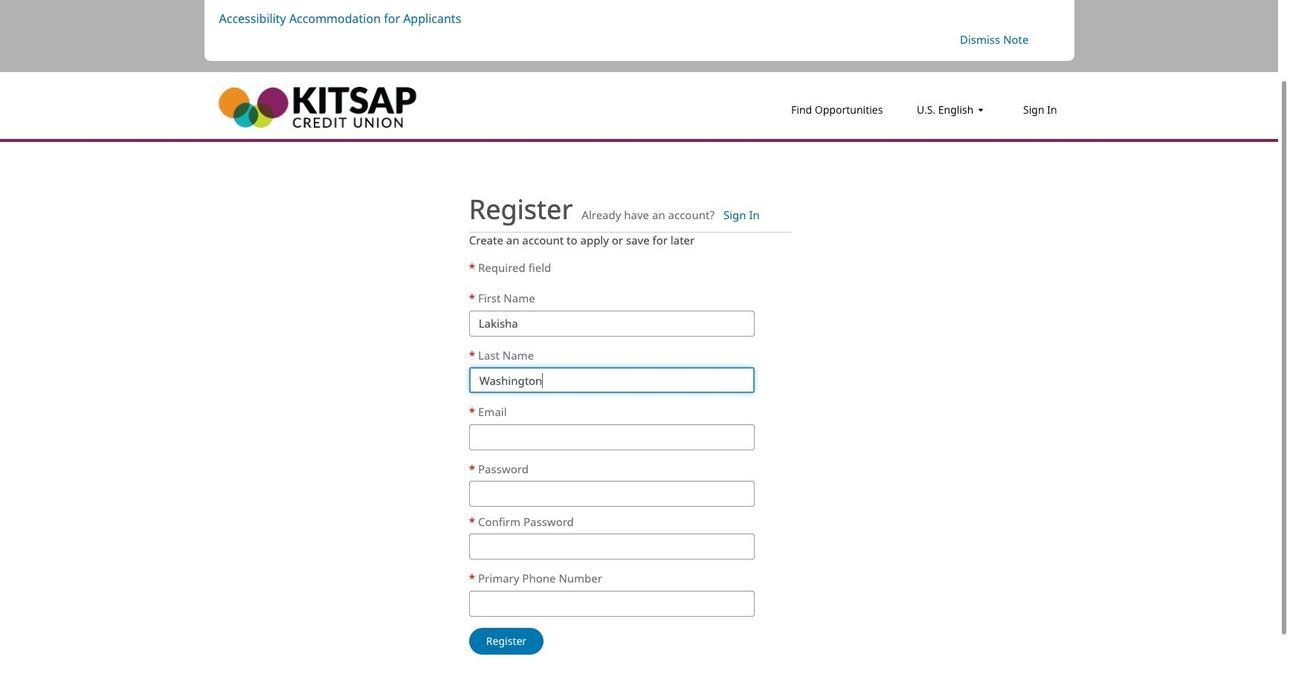 Task type: vqa. For each thing, say whether or not it's contained in the screenshot.
email field
yes



Task type: describe. For each thing, give the bounding box(es) containing it.
inner image
[[974, 103, 989, 117]]



Task type: locate. For each thing, give the bounding box(es) containing it.
None email field
[[469, 424, 755, 450]]

None telephone field
[[469, 591, 755, 617]]

None text field
[[469, 311, 755, 337], [469, 367, 755, 393], [469, 311, 755, 337], [469, 367, 755, 393]]

None password field
[[469, 481, 755, 507], [469, 534, 755, 560], [469, 481, 755, 507], [469, 534, 755, 560]]

kcu image
[[204, 83, 427, 131]]



